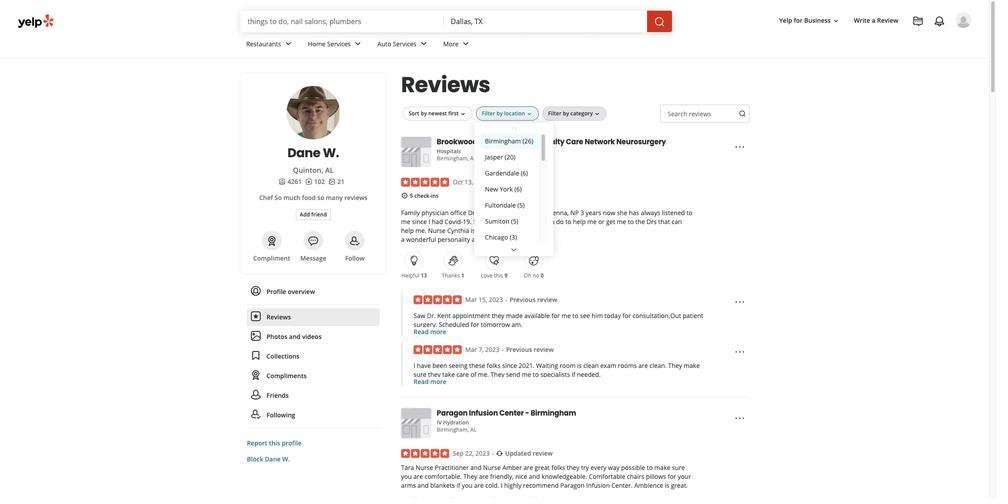 Task type: describe. For each thing, give the bounding box(es) containing it.
overview
[[288, 287, 315, 296]]

make inside the tara nurse practitioner and nurse amber are great folks they try every way possible to make sure you are comfortable. they are friendly, nice and knowledgeable. comfortable chairs pillows for your arms and blankets if you are cold. i highly recommend paragon infusion center. ambience is great.
[[654, 464, 670, 472]]

seen
[[536, 209, 549, 217]]

19.
[[463, 218, 472, 226]]

review up waiting
[[534, 346, 554, 354]]

1 horizontal spatial you
[[462, 482, 473, 490]]

2023 for mar 7, 2023
[[485, 346, 500, 354]]

if inside i have been seeing these folks since 2021. waiting room is clean exam rooms are clean. they make sure they take care of me. they send me to specialists if needed. read more
[[572, 371, 575, 379]]

have inside family physician office dr walter dunn, i have seen jenna, np 3 years now she has always listened to me since i had covid-19. she tries everything she can do to help me or get me  to the drs that can help me. nurse cynthia is great she has a wonderful personality ambiance is great.
[[520, 209, 534, 217]]

birmingham (26) button
[[481, 133, 540, 149]]

write a review link
[[850, 13, 902, 29]]

updated for center
[[505, 449, 531, 458]]

(5) for sumiton (5)
[[511, 217, 518, 225]]

great. inside family physician office dr walter dunn, i have seen jenna, np 3 years now she has always listened to me since i had covid-19. she tries everything she can do to help me or get me  to the drs that can help me. nurse cynthia is great she has a wonderful personality ambiance is great.
[[508, 235, 525, 244]]

send
[[506, 371, 520, 379]]

yelp for business button
[[776, 13, 843, 29]]

0 vertical spatial has
[[629, 209, 639, 217]]

filter for filter by location
[[482, 110, 495, 117]]

tara
[[401, 464, 414, 472]]

waiting
[[536, 362, 558, 370]]

hospitals link
[[437, 148, 461, 155]]

hospitals
[[437, 148, 461, 155]]

knowledgeable.
[[542, 473, 587, 481]]

folks inside i have been seeing these folks since 2021. waiting room is clean exam rooms are clean. they make sure they take care of me. they send me to specialists if needed. read more
[[487, 362, 501, 370]]

102
[[314, 177, 325, 186]]

24 photos v2 image
[[250, 331, 261, 342]]

blankets
[[430, 482, 455, 490]]

jasper
[[485, 153, 503, 161]]

5 star rating image for mar 15, 2023
[[414, 296, 462, 305]]

(9 reactions) element
[[504, 272, 508, 280]]

Find text field
[[248, 16, 437, 26]]

3
[[580, 209, 584, 217]]

your
[[678, 473, 691, 481]]

is down she
[[471, 227, 475, 235]]

21
[[337, 177, 344, 186]]

restaurants
[[246, 39, 281, 48]]

me. inside family physician office dr walter dunn, i have seen jenna, np 3 years now she has always listened to me since i had covid-19. she tries everything she can do to help me or get me  to the drs that can help me. nurse cynthia is great she has a wonderful personality ambiance is great.
[[415, 227, 426, 235]]

al inside paragon infusion center - birmingham iv hydration birmingham, al
[[470, 426, 476, 434]]

0 vertical spatial they
[[668, 362, 682, 370]]

maria w. image
[[956, 12, 972, 28]]

search
[[668, 110, 687, 118]]

16 friends v2 image
[[279, 178, 286, 185]]

sort by newest first button
[[403, 107, 473, 121]]

ins
[[431, 192, 439, 200]]

24 following v2 image
[[250, 409, 261, 420]]

way
[[608, 464, 620, 472]]

iv hydration link
[[437, 419, 469, 427]]

birmingham inside button
[[485, 137, 521, 145]]

16 check in v2 image
[[401, 192, 408, 199]]

chairs
[[627, 473, 644, 481]]

and right arms
[[418, 482, 429, 490]]

since inside i have been seeing these folks since 2021. waiting room is clean exam rooms are clean. they make sure they take care of me. they send me to specialists if needed. read more
[[502, 362, 517, 370]]

0 vertical spatial reviews
[[401, 70, 490, 100]]

for down 'appointment'
[[471, 321, 479, 329]]

0
[[541, 272, 544, 280]]

is inside the tara nurse practitioner and nurse amber are great folks they try every way possible to make sure you are comfortable. they are friendly, nice and knowledgeable. comfortable chairs pillows for your arms and blankets if you are cold. i highly recommend paragon infusion center. ambience is great.
[[665, 482, 669, 490]]

neurosurgery
[[616, 137, 666, 147]]

home
[[308, 39, 326, 48]]

for inside the tara nurse practitioner and nurse amber are great folks they try every way possible to make sure you are comfortable. they are friendly, nice and knowledgeable. comfortable chairs pillows for your arms and blankets if you are cold. i highly recommend paragon infusion center. ambience is great.
[[668, 473, 676, 481]]

menu image
[[734, 297, 745, 308]]

oct 13, 2023
[[453, 178, 489, 186]]

add friend
[[300, 211, 327, 218]]

menu containing profile overview
[[247, 283, 380, 428]]

get
[[606, 218, 615, 226]]

great inside family physician office dr walter dunn, i have seen jenna, np 3 years now she has always listened to me since i had covid-19. she tries everything she can do to help me or get me  to the drs that can help me. nurse cynthia is great she has a wonderful personality ambiance is great.
[[477, 227, 492, 235]]

4261
[[287, 177, 302, 186]]

5 star rating image for sep 22, 2023
[[401, 449, 449, 458]]

recommend
[[523, 482, 559, 490]]

infusion inside the tara nurse practitioner and nurse amber are great folks they try every way possible to make sure you are comfortable. they are friendly, nice and knowledgeable. comfortable chairs pillows for your arms and blankets if you are cold. i highly recommend paragon infusion center. ambience is great.
[[586, 482, 610, 490]]

review
[[877, 16, 898, 25]]

16 photos v2 image
[[328, 178, 336, 185]]

me down years
[[587, 218, 597, 226]]

personality
[[438, 235, 470, 244]]

24 compliment v2 image
[[250, 370, 261, 381]]

family
[[401, 209, 420, 217]]

friends element
[[279, 177, 302, 186]]

is inside i have been seeing these folks since 2021. waiting room is clean exam rooms are clean. they make sure they take care of me. they send me to specialists if needed. read more
[[577, 362, 582, 370]]

comfortable
[[589, 473, 625, 481]]

0 horizontal spatial search image
[[654, 16, 665, 27]]

nurse up friendly,
[[483, 464, 501, 472]]

0 horizontal spatial you
[[401, 473, 412, 481]]

mar for mar 7, 2023
[[465, 346, 477, 354]]

made
[[506, 312, 523, 320]]

16 chevron down v2 image for business
[[833, 17, 840, 24]]

more inside saw dr. kent appointment they made available for me to see him today for consultation.out patient surgery. scheduled for tomorrow am. read more
[[430, 328, 446, 336]]

reviews menu item
[[247, 308, 380, 326]]

listened
[[662, 209, 685, 217]]

5 star rating image for mar 7, 2023
[[414, 346, 462, 354]]

me down family
[[401, 218, 410, 226]]

follow image
[[350, 236, 360, 246]]

1 vertical spatial they
[[491, 371, 505, 379]]

are left cold.
[[474, 482, 484, 490]]

location
[[504, 110, 525, 117]]

me. inside i have been seeing these folks since 2021. waiting room is clean exam rooms are clean. they make sure they take care of me. they send me to specialists if needed. read more
[[478, 371, 489, 379]]

(5) for fultondale (5)
[[517, 201, 525, 209]]

16 chevron down v2 image for location
[[526, 110, 533, 118]]

sumiton
[[485, 217, 509, 225]]

chicago (3)
[[485, 233, 517, 241]]

dunn,
[[497, 209, 515, 217]]

none field find
[[248, 16, 437, 26]]

by for category
[[563, 110, 569, 117]]

dane w. quinton, al
[[287, 144, 339, 175]]

iv
[[437, 419, 442, 427]]

home services
[[308, 39, 351, 48]]

1 horizontal spatial search image
[[739, 110, 746, 117]]

love
[[481, 272, 493, 280]]

2023 for mar 15, 2023
[[489, 296, 503, 304]]

consultation.out
[[633, 312, 681, 320]]

been
[[432, 362, 447, 370]]

services for auto services
[[393, 39, 417, 48]]

had
[[432, 218, 443, 226]]

love this 9
[[481, 272, 508, 280]]

new york (6)
[[485, 185, 522, 193]]

1 vertical spatial has
[[506, 227, 516, 235]]

1 horizontal spatial reviews
[[689, 110, 711, 118]]

mar 15, 2023
[[465, 296, 503, 304]]

me right get
[[617, 218, 626, 226]]

by for newest
[[421, 110, 427, 117]]

of
[[471, 371, 476, 379]]

yelp
[[779, 16, 792, 25]]

message image
[[308, 236, 319, 246]]

updated review for specialty
[[504, 178, 552, 186]]

nice
[[515, 473, 527, 481]]

1 horizontal spatial she
[[532, 218, 543, 226]]

chicago (3) button
[[481, 229, 540, 245]]

sort by newest first
[[409, 110, 459, 117]]

collections
[[267, 352, 299, 361]]

they inside the tara nurse practitioner and nurse amber are great folks they try every way possible to make sure you are comfortable. they are friendly, nice and knowledgeable. comfortable chairs pillows for your arms and blankets if you are cold. i highly recommend paragon infusion center. ambience is great.
[[463, 473, 477, 481]]

review up seen
[[532, 178, 552, 186]]

1 vertical spatial dane
[[265, 455, 281, 464]]

0 vertical spatial (6)
[[521, 169, 528, 177]]

menu image for paragon infusion center - birmingham
[[734, 413, 745, 424]]

13
[[421, 272, 427, 280]]

first
[[448, 110, 459, 117]]

notifications image
[[934, 16, 945, 27]]

that
[[658, 218, 670, 226]]

clean
[[583, 362, 599, 370]]

sep
[[453, 449, 464, 458]]

1 vertical spatial (6)
[[514, 185, 522, 193]]

24 review v2 image
[[250, 311, 261, 322]]

paragon infusion center - birmingham link
[[437, 408, 576, 419]]

following
[[267, 411, 295, 419]]

filter by location button
[[476, 107, 539, 121]]

gardendale (6) button
[[481, 165, 540, 181]]

(20)
[[505, 153, 515, 161]]

dr
[[468, 209, 475, 217]]

helpful
[[401, 272, 420, 280]]

practitioner
[[435, 464, 469, 472]]

write a review
[[854, 16, 898, 25]]

to right do
[[565, 218, 571, 226]]

16 chevron down v2 image for sort by newest first
[[460, 110, 467, 118]]

i left had
[[429, 218, 430, 226]]

for right available
[[552, 312, 560, 320]]

read inside i have been seeing these folks since 2021. waiting room is clean exam rooms are clean. they make sure they take care of me. they send me to specialists if needed. read more
[[414, 378, 429, 386]]

are up cold.
[[479, 473, 489, 481]]

previous review for since
[[506, 346, 554, 354]]

none field near
[[451, 16, 640, 26]]

following link
[[247, 406, 380, 424]]

following menu item
[[247, 406, 380, 428]]

sumiton (5)
[[485, 217, 518, 225]]

2023 for oct 13, 2023
[[475, 178, 489, 186]]

9
[[504, 272, 508, 280]]

sure inside i have been seeing these folks since 2021. waiting room is clean exam rooms are clean. they make sure they take care of me. they send me to specialists if needed. read more
[[414, 371, 426, 379]]

a inside family physician office dr walter dunn, i have seen jenna, np 3 years now she has always listened to me since i had covid-19. she tries everything she can do to help me or get me  to the drs that can help me. nurse cynthia is great she has a wonderful personality ambiance is great.
[[401, 235, 405, 244]]

to inside saw dr. kent appointment they made available for me to see him today for consultation.out patient surgery. scheduled for tomorrow am. read more
[[572, 312, 578, 320]]

2 horizontal spatial she
[[617, 209, 627, 217]]

gardendale (6)
[[485, 169, 528, 177]]

for right 'today'
[[623, 312, 631, 320]]

friend
[[311, 211, 327, 218]]

physician
[[422, 209, 449, 217]]

drs
[[647, 218, 657, 226]]

22,
[[465, 449, 474, 458]]

and down 'sep 22, 2023'
[[470, 464, 482, 472]]

try
[[581, 464, 589, 472]]

so
[[317, 193, 324, 202]]

sumiton (5) button
[[481, 213, 540, 229]]

1 can from the left
[[544, 218, 555, 226]]



Task type: locate. For each thing, give the bounding box(es) containing it.
i inside i have been seeing these folks since 2021. waiting room is clean exam rooms are clean. they make sure they take care of me. they send me to specialists if needed. read more
[[414, 362, 415, 370]]

1 vertical spatial since
[[502, 362, 517, 370]]

read down saw
[[414, 328, 429, 336]]

previous up made
[[510, 296, 536, 304]]

0 vertical spatial since
[[412, 218, 427, 226]]

quinton,
[[293, 165, 323, 175]]

0 vertical spatial this
[[494, 272, 503, 280]]

0 horizontal spatial 16 chevron down v2 image
[[526, 110, 533, 118]]

0 horizontal spatial sure
[[414, 371, 426, 379]]

None field
[[248, 16, 437, 26], [451, 16, 640, 26]]

i up everything
[[517, 209, 518, 217]]

me
[[401, 218, 410, 226], [587, 218, 597, 226], [617, 218, 626, 226], [562, 312, 571, 320], [522, 371, 531, 379]]

1 vertical spatial reviews
[[267, 313, 291, 321]]

0 vertical spatial search image
[[654, 16, 665, 27]]

24 chevron down v2 image inside filters "group"
[[509, 245, 519, 256]]

great inside the tara nurse practitioner and nurse amber are great folks they try every way possible to make sure you are comfortable. they are friendly, nice and knowledgeable. comfortable chairs pillows for your arms and blankets if you are cold. i highly recommend paragon infusion center. ambience is great.
[[535, 464, 550, 472]]

1 vertical spatial read
[[414, 378, 429, 386]]

collections link
[[247, 348, 380, 365]]

3 menu image from the top
[[734, 413, 745, 424]]

1 mar from the top
[[465, 296, 477, 304]]

al left the jasper
[[470, 155, 476, 162]]

None search field
[[240, 11, 674, 32]]

menu
[[247, 283, 380, 428]]

to down 2021.
[[533, 371, 539, 379]]

(5) right dunn,
[[517, 201, 525, 209]]

read more button down been
[[414, 378, 446, 387]]

0 vertical spatial (5)
[[517, 201, 525, 209]]

folks inside the tara nurse practitioner and nurse amber are great folks they try every way possible to make sure you are comfortable. they are friendly, nice and knowledgeable. comfortable chairs pillows for your arms and blankets if you are cold. i highly recommend paragon infusion center. ambience is great.
[[551, 464, 565, 472]]

for inside button
[[794, 16, 803, 25]]

reviews
[[401, 70, 490, 100], [267, 313, 291, 321]]

1 vertical spatial they
[[428, 371, 441, 379]]

1 vertical spatial great
[[535, 464, 550, 472]]

covid-
[[445, 218, 463, 226]]

24 chevron down v2 image inside the 'auto services' link
[[418, 39, 429, 49]]

you down practitioner
[[462, 482, 473, 490]]

paragon inside paragon infusion center - birmingham iv hydration birmingham, al
[[437, 408, 468, 419]]

sure inside the tara nurse practitioner and nurse amber are great folks they try every way possible to make sure you are comfortable. they are friendly, nice and knowledgeable. comfortable chairs pillows for your arms and blankets if you are cold. i highly recommend paragon infusion center. ambience is great.
[[672, 464, 685, 472]]

2023
[[475, 178, 489, 186], [489, 296, 503, 304], [485, 346, 500, 354], [475, 449, 490, 458]]

exam
[[600, 362, 616, 370]]

ambiance
[[472, 235, 500, 244]]

0 horizontal spatial since
[[412, 218, 427, 226]]

1 vertical spatial great.
[[671, 482, 688, 490]]

previous review up 2021.
[[506, 346, 554, 354]]

2 read from the top
[[414, 378, 429, 386]]

24 chevron down v2 image inside restaurants link
[[283, 39, 294, 49]]

block
[[247, 455, 263, 464]]

if inside the tara nurse practitioner and nurse amber are great folks they try every way possible to make sure you are comfortable. they are friendly, nice and knowledgeable. comfortable chairs pillows for your arms and blankets if you are cold. i highly recommend paragon infusion center. ambience is great.
[[457, 482, 460, 490]]

updated review down "gardendale (6)"
[[504, 178, 552, 186]]

1 horizontal spatial dane
[[287, 144, 320, 162]]

yelp for business
[[779, 16, 831, 25]]

infusion inside paragon infusion center - birmingham iv hydration birmingham, al
[[469, 408, 498, 419]]

2 by from the left
[[497, 110, 503, 117]]

they up tomorrow
[[492, 312, 504, 320]]

great. down everything
[[508, 235, 525, 244]]

0 vertical spatial a
[[872, 16, 876, 25]]

cynthia
[[447, 227, 469, 235]]

infusion left center on the right bottom of page
[[469, 408, 498, 419]]

family physician office dr walter dunn, i have seen jenna, np 3 years now she has always listened to me since i had covid-19. she tries everything she can do to help me or get me  to the drs that can help me. nurse cynthia is great she has a wonderful personality ambiance is great.
[[401, 209, 693, 244]]

1 horizontal spatial infusion
[[586, 482, 610, 490]]

0 horizontal spatial 16 chevron down v2 image
[[460, 110, 467, 118]]

auto
[[378, 39, 391, 48]]

0 vertical spatial w.
[[323, 144, 339, 162]]

if right blankets
[[457, 482, 460, 490]]

services for home services
[[327, 39, 351, 48]]

they inside i have been seeing these folks since 2021. waiting room is clean exam rooms are clean. they make sure they take care of me. they send me to specialists if needed. read more
[[428, 371, 441, 379]]

new york (6) button
[[481, 181, 540, 197]]

filter inside filter by category dropdown button
[[548, 110, 561, 117]]

you
[[401, 473, 412, 481], [462, 482, 473, 490]]

2 can from the left
[[672, 218, 682, 226]]

0 horizontal spatial help
[[401, 227, 414, 235]]

center
[[499, 408, 524, 419]]

so
[[275, 193, 282, 202]]

1 horizontal spatial by
[[497, 110, 503, 117]]

0 horizontal spatial birmingham
[[485, 137, 521, 145]]

previous review for available
[[510, 296, 557, 304]]

3 by from the left
[[563, 110, 569, 117]]

a left wonderful
[[401, 235, 405, 244]]

1 horizontal spatial none field
[[451, 16, 640, 26]]

(0 reactions) element
[[541, 272, 544, 280]]

16 chevron down v2 image inside yelp for business button
[[833, 17, 840, 24]]

0 horizontal spatial me.
[[415, 227, 426, 235]]

services right home
[[327, 39, 351, 48]]

16 chevron down v2 image right location on the right
[[526, 110, 533, 118]]

pillows
[[646, 473, 666, 481]]

reviews right search
[[689, 110, 711, 118]]

follow
[[345, 254, 365, 263]]

0 vertical spatial read more button
[[414, 328, 446, 337]]

me.
[[415, 227, 426, 235], [478, 371, 489, 379]]

previous review
[[510, 296, 557, 304], [506, 346, 554, 354]]

1 menu image from the top
[[734, 142, 745, 152]]

2 filter from the left
[[548, 110, 561, 117]]

kent
[[437, 312, 451, 320]]

review up available
[[537, 296, 557, 304]]

compliment image
[[266, 236, 277, 246]]

7,
[[479, 346, 484, 354]]

1 by from the left
[[421, 110, 427, 117]]

scheduled
[[439, 321, 469, 329]]

updated review up amber
[[505, 449, 553, 458]]

24 profile v2 image
[[250, 286, 261, 297]]

updated down "gardendale (6)"
[[504, 178, 530, 186]]

w. inside dane w. quinton, al
[[323, 144, 339, 162]]

she
[[473, 218, 484, 226]]

1 horizontal spatial if
[[572, 371, 575, 379]]

region containing brookwood baptist health specialty care network neurosurgery
[[398, 98, 753, 498]]

to inside i have been seeing these folks since 2021. waiting room is clean exam rooms are clean. they make sure they take care of me. they send me to specialists if needed. read more
[[533, 371, 539, 379]]

0 horizontal spatial reviews
[[344, 193, 367, 202]]

this for report
[[269, 439, 280, 447]]

videos
[[302, 332, 322, 341]]

1 horizontal spatial has
[[629, 209, 639, 217]]

1 horizontal spatial reviews
[[401, 70, 490, 100]]

hydration
[[443, 419, 469, 427]]

mar 7, 2023
[[465, 346, 500, 354]]

brookwood baptist health specialty care network neurosurgery link
[[437, 137, 666, 148]]

al inside dane w. quinton, al
[[325, 165, 334, 175]]

reviews up first
[[401, 70, 490, 100]]

birmingham inside paragon infusion center - birmingham iv hydration birmingham, al
[[531, 408, 576, 419]]

0 horizontal spatial make
[[654, 464, 670, 472]]

sure
[[414, 371, 426, 379], [672, 464, 685, 472]]

0 horizontal spatial have
[[417, 362, 431, 370]]

5 star rating image for oct 13, 2023
[[401, 178, 449, 187]]

0 horizontal spatial great.
[[508, 235, 525, 244]]

16 chevron down v2 image
[[833, 17, 840, 24], [526, 110, 533, 118]]

photos element
[[328, 177, 344, 186]]

2 none field from the left
[[451, 16, 640, 26]]

0 vertical spatial me.
[[415, 227, 426, 235]]

0 horizontal spatial a
[[401, 235, 405, 244]]

more
[[443, 39, 459, 48]]

paragon inside the tara nurse practitioner and nurse amber are great folks they try every way possible to make sure you are comfortable. they are friendly, nice and knowledgeable. comfortable chairs pillows for your arms and blankets if you are cold. i highly recommend paragon infusion center. ambience is great.
[[560, 482, 585, 490]]

24 chevron down v2 image inside home services link
[[353, 39, 363, 49]]

user actions element
[[772, 11, 984, 66]]

sure up your
[[672, 464, 685, 472]]

0 horizontal spatial paragon
[[437, 408, 468, 419]]

1 none field from the left
[[248, 16, 437, 26]]

are inside i have been seeing these folks since 2021. waiting room is clean exam rooms are clean. they make sure they take care of me. they send me to specialists if needed. read more
[[638, 362, 648, 370]]

thanks 1
[[442, 272, 464, 280]]

fultondale (5)
[[485, 201, 525, 209]]

newest
[[428, 110, 447, 117]]

2 vertical spatial menu image
[[734, 413, 745, 424]]

since up send
[[502, 362, 517, 370]]

  text field
[[660, 105, 750, 123]]

np
[[570, 209, 579, 217]]

(5) up '(3)'
[[511, 217, 518, 225]]

add
[[300, 211, 310, 218]]

they down been
[[428, 371, 441, 379]]

updated review for -
[[505, 449, 553, 458]]

0 horizontal spatial they
[[463, 473, 477, 481]]

0 vertical spatial birmingham
[[485, 137, 521, 145]]

cold.
[[485, 482, 499, 490]]

sure left take
[[414, 371, 426, 379]]

1 horizontal spatial they
[[491, 371, 505, 379]]

filter by category
[[548, 110, 593, 117]]

oct
[[453, 178, 463, 186]]

0 vertical spatial previous review
[[510, 296, 557, 304]]

(5) inside button
[[517, 201, 525, 209]]

to inside the tara nurse practitioner and nurse amber are great folks they try every way possible to make sure you are comfortable. they are friendly, nice and knowledgeable. comfortable chairs pillows for your arms and blankets if you are cold. i highly recommend paragon infusion center. ambience is great.
[[647, 464, 653, 472]]

seeing
[[449, 362, 468, 370]]

1 vertical spatial infusion
[[586, 482, 610, 490]]

16 update v2 image
[[496, 450, 503, 457]]

she right now
[[617, 209, 627, 217]]

1 vertical spatial a
[[401, 235, 405, 244]]

1 horizontal spatial make
[[684, 362, 700, 370]]

1 read from the top
[[414, 328, 429, 336]]

block dane w. button
[[247, 455, 290, 464]]

great up ambiance
[[477, 227, 492, 235]]

and left videos
[[289, 332, 301, 341]]

(1 reaction) element
[[461, 272, 464, 280]]

appointment
[[452, 312, 490, 320]]

review up the tara nurse practitioner and nurse amber are great folks they try every way possible to make sure you are comfortable. they are friendly, nice and knowledgeable. comfortable chairs pillows for your arms and blankets if you are cold. i highly recommend paragon infusion center. ambience is great. at the bottom
[[533, 449, 553, 458]]

filter left category
[[548, 110, 561, 117]]

read more button for dr.
[[414, 328, 446, 337]]

w. down profile
[[282, 455, 290, 464]]

1 vertical spatial help
[[401, 227, 414, 235]]

(6) down jasper (20) button
[[521, 169, 528, 177]]

services right auto
[[393, 39, 417, 48]]

birmingham, up sep
[[437, 426, 469, 434]]

profile overview menu item
[[247, 283, 380, 305]]

0 vertical spatial they
[[492, 312, 504, 320]]

(5) inside button
[[511, 217, 518, 225]]

this left profile
[[269, 439, 280, 447]]

auto services link
[[370, 32, 436, 58]]

to left see
[[572, 312, 578, 320]]

16 chevron down v2 image for filter by category
[[594, 110, 601, 118]]

care
[[566, 137, 583, 147]]

report this profile
[[247, 439, 301, 447]]

5 star rating image up been
[[414, 346, 462, 354]]

are up nice
[[524, 464, 533, 472]]

24 chevron down v2 image right auto services
[[418, 39, 429, 49]]

for right yelp
[[794, 16, 803, 25]]

search image
[[654, 16, 665, 27], [739, 110, 746, 117]]

al up 16 photos v2
[[325, 165, 334, 175]]

available
[[524, 312, 550, 320]]

see
[[580, 312, 590, 320]]

2 menu image from the top
[[734, 347, 745, 358]]

0 horizontal spatial if
[[457, 482, 460, 490]]

16 review v2 image
[[305, 178, 312, 185]]

24 chevron down v2 image for auto services
[[418, 39, 429, 49]]

al inside brookwood baptist health specialty care network neurosurgery hospitals birmingham, al
[[470, 155, 476, 162]]

24 collections v2 image
[[250, 350, 261, 361]]

reviews element
[[305, 177, 325, 186]]

help down 3
[[573, 218, 586, 226]]

0 vertical spatial mar
[[465, 296, 477, 304]]

report this profile link
[[247, 439, 301, 447]]

1 horizontal spatial this
[[494, 272, 503, 280]]

by right sort
[[421, 110, 427, 117]]

i left been
[[414, 362, 415, 370]]

16 chevron down v2 image inside filter by category dropdown button
[[594, 110, 601, 118]]

0 horizontal spatial this
[[269, 439, 280, 447]]

filter inside filter by location popup button
[[482, 110, 495, 117]]

1 vertical spatial more
[[430, 378, 446, 386]]

friends link
[[247, 387, 380, 405]]

1 vertical spatial mar
[[465, 346, 477, 354]]

oh no 0
[[524, 272, 544, 280]]

baptist
[[479, 137, 504, 147]]

1 horizontal spatial a
[[872, 16, 876, 25]]

me inside i have been seeing these folks since 2021. waiting room is clean exam rooms are clean. they make sure they take care of me. they send me to specialists if needed. read more
[[522, 371, 531, 379]]

much
[[283, 193, 300, 202]]

nurse inside family physician office dr walter dunn, i have seen jenna, np 3 years now she has always listened to me since i had covid-19. she tries everything she can do to help me or get me  to the drs that can help me. nurse cynthia is great she has a wonderful personality ambiance is great.
[[428, 227, 446, 235]]

they inside saw dr. kent appointment they made available for me to see him today for consultation.out patient surgery. scheduled for tomorrow am. read more
[[492, 312, 504, 320]]

1 vertical spatial if
[[457, 482, 460, 490]]

2 mar from the top
[[465, 346, 477, 354]]

1 16 chevron down v2 image from the left
[[460, 110, 467, 118]]

0 vertical spatial updated review
[[504, 178, 552, 186]]

w. up quinton,
[[323, 144, 339, 162]]

restaurants link
[[239, 32, 301, 58]]

can down listened
[[672, 218, 682, 226]]

she down sumiton
[[494, 227, 504, 235]]

region
[[398, 98, 753, 498]]

me. up wonderful
[[415, 227, 426, 235]]

photos and videos link
[[247, 328, 380, 346]]

16 chevron down v2 image inside sort by newest first popup button
[[460, 110, 467, 118]]

read inside saw dr. kent appointment they made available for me to see him today for consultation.out patient surgery. scheduled for tomorrow am. read more
[[414, 328, 429, 336]]

1 vertical spatial sure
[[672, 464, 685, 472]]

me left see
[[562, 312, 571, 320]]

compliment
[[253, 254, 290, 263]]

me inside saw dr. kent appointment they made available for me to see him today for consultation.out patient surgery. scheduled for tomorrow am. read more
[[562, 312, 571, 320]]

mar left 7,
[[465, 346, 477, 354]]

this for love
[[494, 272, 503, 280]]

block dane w.
[[247, 455, 290, 464]]

1 vertical spatial she
[[532, 218, 543, 226]]

24 chevron down v2 image right restaurants in the left of the page
[[283, 39, 294, 49]]

1 horizontal spatial have
[[520, 209, 534, 217]]

you down tara
[[401, 473, 412, 481]]

0 vertical spatial help
[[573, 218, 586, 226]]

16 chevron down v2 image right category
[[594, 110, 601, 118]]

and up recommend
[[529, 473, 540, 481]]

al
[[470, 155, 476, 162], [325, 165, 334, 175], [470, 426, 476, 434]]

since inside family physician office dr walter dunn, i have seen jenna, np 3 years now she has always listened to me since i had covid-19. she tries everything she can do to help me or get me  to the drs that can help me. nurse cynthia is great she has a wonderful personality ambiance is great.
[[412, 218, 427, 226]]

to left the
[[628, 218, 634, 226]]

dane up quinton,
[[287, 144, 320, 162]]

i inside the tara nurse practitioner and nurse amber are great folks they try every way possible to make sure you are comfortable. they are friendly, nice and knowledgeable. comfortable chairs pillows for your arms and blankets if you are cold. i highly recommend paragon infusion center. ambience is great.
[[501, 482, 503, 490]]

1 filter from the left
[[482, 110, 495, 117]]

can left do
[[544, 218, 555, 226]]

2 16 chevron down v2 image from the left
[[594, 110, 601, 118]]

have inside i have been seeing these folks since 2021. waiting room is clean exam rooms are clean. they make sure they take care of me. they send me to specialists if needed. read more
[[417, 362, 431, 370]]

0 horizontal spatial she
[[494, 227, 504, 235]]

filters group
[[401, 107, 608, 256]]

by inside dropdown button
[[563, 110, 569, 117]]

0 vertical spatial infusion
[[469, 408, 498, 419]]

dane inside dane w. quinton, al
[[287, 144, 320, 162]]

1 horizontal spatial help
[[573, 218, 586, 226]]

24 chevron down v2 image
[[283, 39, 294, 49], [353, 39, 363, 49], [418, 39, 429, 49], [509, 245, 519, 256]]

compliments
[[267, 372, 307, 380]]

5 star rating image up dr.
[[414, 296, 462, 305]]

every
[[591, 464, 606, 472]]

1 more from the top
[[430, 328, 446, 336]]

1 vertical spatial previous review
[[506, 346, 554, 354]]

specialists
[[540, 371, 570, 379]]

(13 reactions) element
[[421, 272, 427, 280]]

1 services from the left
[[327, 39, 351, 48]]

16 chevron down v2 image
[[460, 110, 467, 118], [594, 110, 601, 118]]

by
[[421, 110, 427, 117], [497, 110, 503, 117], [563, 110, 569, 117]]

infusion down comfortable
[[586, 482, 610, 490]]

is left '(3)'
[[502, 235, 506, 244]]

2 horizontal spatial by
[[563, 110, 569, 117]]

make inside i have been seeing these folks since 2021. waiting room is clean exam rooms are clean. they make sure they take care of me. they send me to specialists if needed. read more
[[684, 362, 700, 370]]

business categories element
[[239, 32, 972, 58]]

1 vertical spatial updated review
[[505, 449, 553, 458]]

5 star rating image
[[401, 178, 449, 187], [414, 296, 462, 305], [414, 346, 462, 354], [401, 449, 449, 458]]

brookwood baptist health specialty care network neurosurgery hospitals birmingham, al
[[437, 137, 666, 162]]

everything
[[500, 218, 531, 226]]

1 horizontal spatial can
[[672, 218, 682, 226]]

more inside i have been seeing these folks since 2021. waiting room is clean exam rooms are clean. they make sure they take care of me. they send me to specialists if needed. read more
[[430, 378, 446, 386]]

0 horizontal spatial has
[[506, 227, 516, 235]]

are up arms
[[413, 473, 423, 481]]

1 vertical spatial 16 chevron down v2 image
[[526, 110, 533, 118]]

gardendale
[[485, 169, 519, 177]]

24 chevron down v2 image
[[460, 39, 471, 49]]

they inside the tara nurse practitioner and nurse amber are great folks they try every way possible to make sure you are comfortable. they are friendly, nice and knowledgeable. comfortable chairs pillows for your arms and blankets if you are cold. i highly recommend paragon infusion center. ambience is great.
[[567, 464, 580, 472]]

1 vertical spatial have
[[417, 362, 431, 370]]

they left try
[[567, 464, 580, 472]]

2023 right 15,
[[489, 296, 503, 304]]

make right clean.
[[684, 362, 700, 370]]

birmingham, inside brookwood baptist health specialty care network neurosurgery hospitals birmingham, al
[[437, 155, 469, 162]]

me down 2021.
[[522, 371, 531, 379]]

updated for health
[[504, 178, 530, 186]]

menu image for brookwood baptist health specialty care network neurosurgery
[[734, 142, 745, 152]]

great
[[477, 227, 492, 235], [535, 464, 550, 472]]

room
[[560, 362, 576, 370]]

for left your
[[668, 473, 676, 481]]

2023 for sep 22, 2023
[[475, 449, 490, 458]]

great. inside the tara nurse practitioner and nurse amber are great folks they try every way possible to make sure you are comfortable. they are friendly, nice and knowledgeable. comfortable chairs pillows for your arms and blankets if you are cold. i highly recommend paragon infusion center. ambience is great.
[[671, 482, 688, 490]]

menu image
[[734, 142, 745, 152], [734, 347, 745, 358], [734, 413, 745, 424]]

0 horizontal spatial w.
[[282, 455, 290, 464]]

0 horizontal spatial infusion
[[469, 408, 498, 419]]

1 birmingham, from the top
[[437, 155, 469, 162]]

help up wonderful
[[401, 227, 414, 235]]

him
[[592, 312, 603, 320]]

2023 right 22,
[[475, 449, 490, 458]]

by for location
[[497, 110, 503, 117]]

reviews inside menu item
[[267, 313, 291, 321]]

photos
[[267, 332, 287, 341]]

filter by location
[[482, 110, 525, 117]]

filter left location on the right
[[482, 110, 495, 117]]

help
[[573, 218, 586, 226], [401, 227, 414, 235]]

for
[[794, 16, 803, 25], [552, 312, 560, 320], [623, 312, 631, 320], [471, 321, 479, 329], [668, 473, 676, 481]]

2 birmingham, from the top
[[437, 426, 469, 434]]

me. right of
[[478, 371, 489, 379]]

1 vertical spatial this
[[269, 439, 280, 447]]

1 horizontal spatial 16 chevron down v2 image
[[833, 17, 840, 24]]

dane w. link
[[251, 144, 376, 162]]

check-
[[414, 192, 431, 200]]

2 read more button from the top
[[414, 378, 446, 387]]

to right listened
[[687, 209, 693, 217]]

is down pillows
[[665, 482, 669, 490]]

filter for filter by category
[[548, 110, 561, 117]]

0 horizontal spatial dane
[[265, 455, 281, 464]]

i down friendly,
[[501, 482, 503, 490]]

1 horizontal spatial folks
[[551, 464, 565, 472]]

0 horizontal spatial reviews
[[267, 313, 291, 321]]

office
[[450, 209, 466, 217]]

wonderful
[[406, 235, 436, 244]]

2 vertical spatial they
[[567, 464, 580, 472]]

reviews
[[689, 110, 711, 118], [344, 193, 367, 202]]

24 chevron down v2 image for home services
[[353, 39, 363, 49]]

filter by category button
[[542, 107, 607, 121]]

0 vertical spatial sure
[[414, 371, 426, 379]]

is left clean
[[577, 362, 582, 370]]

5 star rating image up tara
[[401, 449, 449, 458]]

1 vertical spatial you
[[462, 482, 473, 490]]

more link
[[436, 32, 478, 58]]

2 vertical spatial al
[[470, 426, 476, 434]]

read more button for have
[[414, 378, 446, 387]]

reviews right many
[[344, 193, 367, 202]]

food
[[302, 193, 316, 202]]

Near text field
[[451, 16, 640, 26]]

paragon up iv hydration link at bottom
[[437, 408, 468, 419]]

thanks
[[442, 272, 460, 280]]

0 horizontal spatial services
[[327, 39, 351, 48]]

previous up 2021.
[[506, 346, 532, 354]]

16 chevron down v2 image inside filter by location popup button
[[526, 110, 533, 118]]

reviews up photos at left bottom
[[267, 313, 291, 321]]

1 horizontal spatial w.
[[323, 144, 339, 162]]

0 vertical spatial dane
[[287, 144, 320, 162]]

24 friends v2 image
[[250, 390, 261, 400]]

message
[[300, 254, 326, 263]]

1 horizontal spatial paragon
[[560, 482, 585, 490]]

24 chevron down v2 image for restaurants
[[283, 39, 294, 49]]

1 read more button from the top
[[414, 328, 446, 337]]

a right the write
[[872, 16, 876, 25]]

16 chevron down v2 image right first
[[460, 110, 467, 118]]

mar left 15,
[[465, 296, 477, 304]]

0 vertical spatial folks
[[487, 362, 501, 370]]

previous for available
[[510, 296, 536, 304]]

2 services from the left
[[393, 39, 417, 48]]

great. down your
[[671, 482, 688, 490]]

2 more from the top
[[430, 378, 446, 386]]

read left take
[[414, 378, 429, 386]]

now
[[603, 209, 615, 217]]

0 vertical spatial you
[[401, 473, 412, 481]]

birmingham, down brookwood
[[437, 155, 469, 162]]

1 vertical spatial menu image
[[734, 347, 745, 358]]

they right clean.
[[668, 362, 682, 370]]

1 vertical spatial previous
[[506, 346, 532, 354]]

dr.
[[427, 312, 436, 320]]

1 vertical spatial folks
[[551, 464, 565, 472]]

0 vertical spatial more
[[430, 328, 446, 336]]

0 vertical spatial make
[[684, 362, 700, 370]]

0 vertical spatial paragon
[[437, 408, 468, 419]]

mar for mar 15, 2023
[[465, 296, 477, 304]]

0 vertical spatial she
[[617, 209, 627, 217]]

folks right the these
[[487, 362, 501, 370]]

1 vertical spatial reviews
[[344, 193, 367, 202]]

projects image
[[913, 16, 923, 27]]

2023 right the 13,
[[475, 178, 489, 186]]

birmingham, inside paragon infusion center - birmingham iv hydration birmingham, al
[[437, 426, 469, 434]]

previous for since
[[506, 346, 532, 354]]

do
[[556, 218, 564, 226]]

0 vertical spatial reviews
[[689, 110, 711, 118]]

0 horizontal spatial great
[[477, 227, 492, 235]]

nurse right tara
[[416, 464, 433, 472]]

1 horizontal spatial they
[[492, 312, 504, 320]]

if down room
[[572, 371, 575, 379]]



Task type: vqa. For each thing, say whether or not it's contained in the screenshot.


